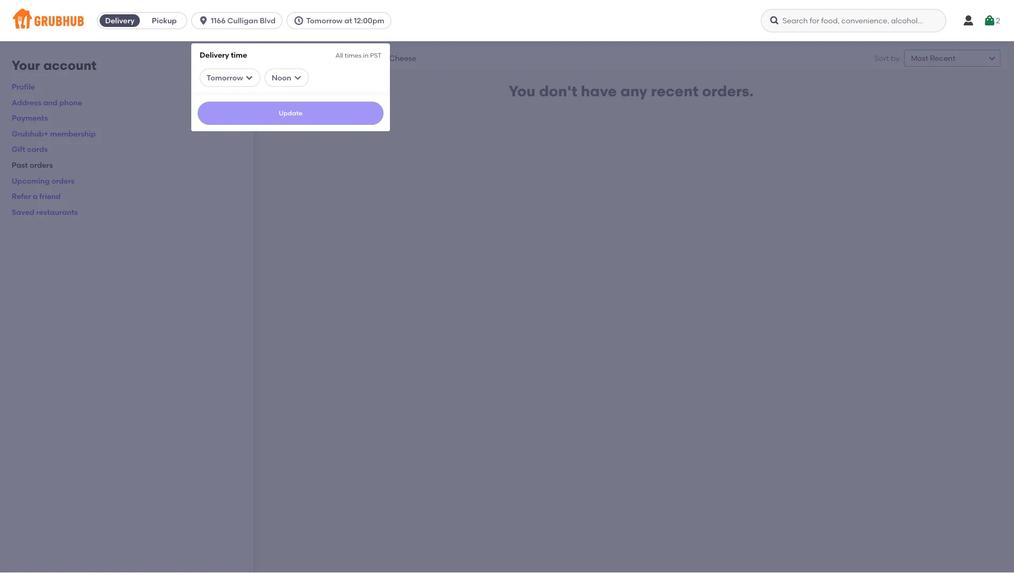 Task type: describe. For each thing, give the bounding box(es) containing it.
blvd
[[260, 16, 276, 25]]

1166 culligan blvd
[[211, 16, 276, 25]]

membership
[[50, 129, 96, 138]]

delivery time
[[200, 50, 247, 59]]

by:
[[891, 54, 901, 63]]

delivery for delivery
[[105, 16, 134, 25]]

grubhub+ membership
[[12, 129, 96, 138]]

grubhub+
[[12, 129, 48, 138]]

payments
[[12, 114, 48, 123]]

orders for upcoming orders
[[51, 176, 75, 185]]

at
[[344, 16, 352, 25]]

address and phone link
[[12, 98, 82, 107]]

saved
[[12, 208, 34, 217]]

12:00pm
[[354, 16, 384, 25]]

past orders link
[[12, 161, 53, 170]]

noon
[[272, 73, 291, 82]]

sort
[[875, 54, 889, 63]]

saved restaurants link
[[12, 208, 78, 217]]

payments link
[[12, 114, 48, 123]]

update button
[[198, 102, 384, 125]]

gift
[[12, 145, 25, 154]]

delivery for delivery time
[[200, 50, 229, 59]]

restaurants
[[36, 208, 78, 217]]

past orders
[[12, 161, 53, 170]]

1166
[[211, 16, 226, 25]]

culligan
[[227, 16, 258, 25]]

sort by:
[[875, 54, 901, 63]]

account
[[43, 58, 97, 73]]

2
[[996, 16, 1000, 25]]

recent
[[651, 82, 699, 100]]

don't
[[539, 82, 577, 100]]

orders.
[[702, 82, 754, 100]]

saved restaurants
[[12, 208, 78, 217]]

svg image inside 2 button
[[983, 14, 996, 27]]

any
[[620, 82, 647, 100]]

time
[[231, 50, 247, 59]]

and
[[43, 98, 58, 107]]

svg image inside 1166 culligan blvd button
[[198, 15, 209, 26]]

tomorrow at 12:00pm button
[[287, 12, 395, 29]]

in
[[363, 51, 369, 59]]

pst
[[370, 51, 382, 59]]

main navigation navigation
[[0, 0, 1014, 574]]

gift cards link
[[12, 145, 48, 154]]

past
[[12, 161, 28, 170]]

svg image inside tomorrow at 12:00pm "button"
[[294, 15, 304, 26]]



Task type: locate. For each thing, give the bounding box(es) containing it.
your
[[12, 58, 40, 73]]

svg image
[[983, 14, 996, 27], [198, 15, 209, 26], [294, 15, 304, 26], [769, 15, 780, 26], [366, 52, 379, 65], [245, 74, 254, 82], [293, 74, 302, 82]]

orders
[[30, 161, 53, 170], [51, 176, 75, 185]]

delivery button
[[98, 12, 142, 29]]

profile
[[12, 82, 35, 91]]

delivery
[[105, 16, 134, 25], [200, 50, 229, 59]]

friend
[[39, 192, 61, 201]]

you don't have any recent orders.
[[509, 82, 754, 100]]

have
[[581, 82, 617, 100]]

refer a friend
[[12, 192, 61, 201]]

cards
[[27, 145, 48, 154]]

address
[[12, 98, 41, 107]]

1166 culligan blvd button
[[191, 12, 287, 29]]

pickup button
[[142, 12, 187, 29]]

orders for past orders
[[30, 161, 53, 170]]

upcoming orders
[[12, 176, 75, 185]]

delivery left pickup
[[105, 16, 134, 25]]

you
[[509, 82, 536, 100]]

update
[[279, 109, 303, 117]]

0 horizontal spatial delivery
[[105, 16, 134, 25]]

times
[[345, 51, 362, 59]]

restaurants button
[[304, 50, 366, 66]]

tomorrow inside "button"
[[306, 16, 343, 25]]

refer a friend link
[[12, 192, 61, 201]]

0 vertical spatial orders
[[30, 161, 53, 170]]

all
[[336, 51, 343, 59]]

your account
[[12, 58, 97, 73]]

orders up "friend"
[[51, 176, 75, 185]]

tomorrow left at
[[306, 16, 343, 25]]

restaurants
[[313, 53, 357, 62]]

2 button
[[983, 11, 1000, 30]]

phone
[[59, 98, 82, 107]]

all times in pst
[[336, 51, 382, 59]]

upcoming
[[12, 176, 50, 185]]

upcoming orders link
[[12, 176, 75, 185]]

0 vertical spatial delivery
[[105, 16, 134, 25]]

1 vertical spatial orders
[[51, 176, 75, 185]]

1 horizontal spatial delivery
[[200, 50, 229, 59]]

gift cards
[[12, 145, 48, 154]]

tomorrow for tomorrow at 12:00pm
[[306, 16, 343, 25]]

1 vertical spatial delivery
[[200, 50, 229, 59]]

a
[[33, 192, 38, 201]]

refer
[[12, 192, 31, 201]]

1 vertical spatial tomorrow
[[207, 73, 243, 82]]

tomorrow down delivery time
[[207, 73, 243, 82]]

0 vertical spatial tomorrow
[[306, 16, 343, 25]]

pickup
[[152, 16, 177, 25]]

tomorrow for tomorrow
[[207, 73, 243, 82]]

orders up the upcoming orders
[[30, 161, 53, 170]]

profile link
[[12, 82, 35, 91]]

1 horizontal spatial tomorrow
[[306, 16, 343, 25]]

grubhub+ membership link
[[12, 129, 96, 138]]

delivery left time
[[200, 50, 229, 59]]

address and phone
[[12, 98, 82, 107]]

0 horizontal spatial tomorrow
[[207, 73, 243, 82]]

tomorrow at 12:00pm
[[306, 16, 384, 25]]

tomorrow
[[306, 16, 343, 25], [207, 73, 243, 82]]

delivery inside delivery button
[[105, 16, 134, 25]]



Task type: vqa. For each thing, say whether or not it's contained in the screenshot.
gallo,
no



